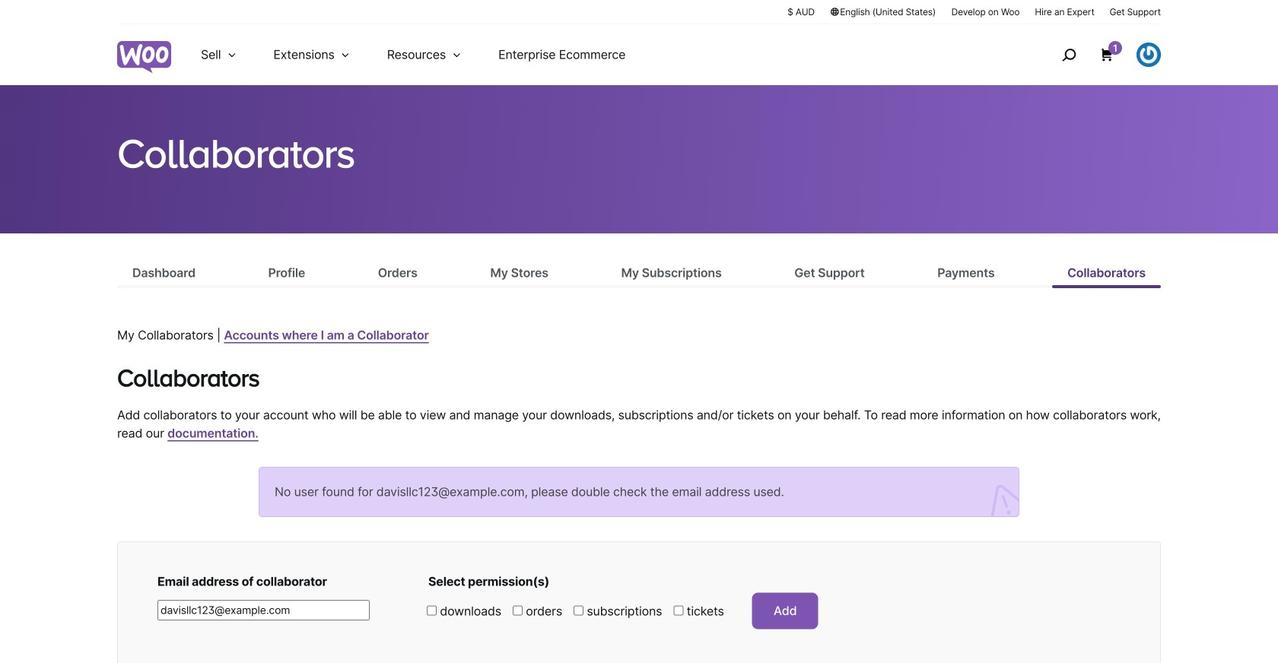 Task type: vqa. For each thing, say whether or not it's contained in the screenshot.
external link icon
no



Task type: locate. For each thing, give the bounding box(es) containing it.
None checkbox
[[513, 606, 523, 616], [674, 606, 684, 616], [513, 606, 523, 616], [674, 606, 684, 616]]

search image
[[1057, 43, 1081, 67]]

open account menu image
[[1137, 43, 1161, 67]]

None checkbox
[[427, 606, 437, 616], [574, 606, 584, 616], [427, 606, 437, 616], [574, 606, 584, 616]]

service navigation menu element
[[1030, 30, 1161, 80]]



